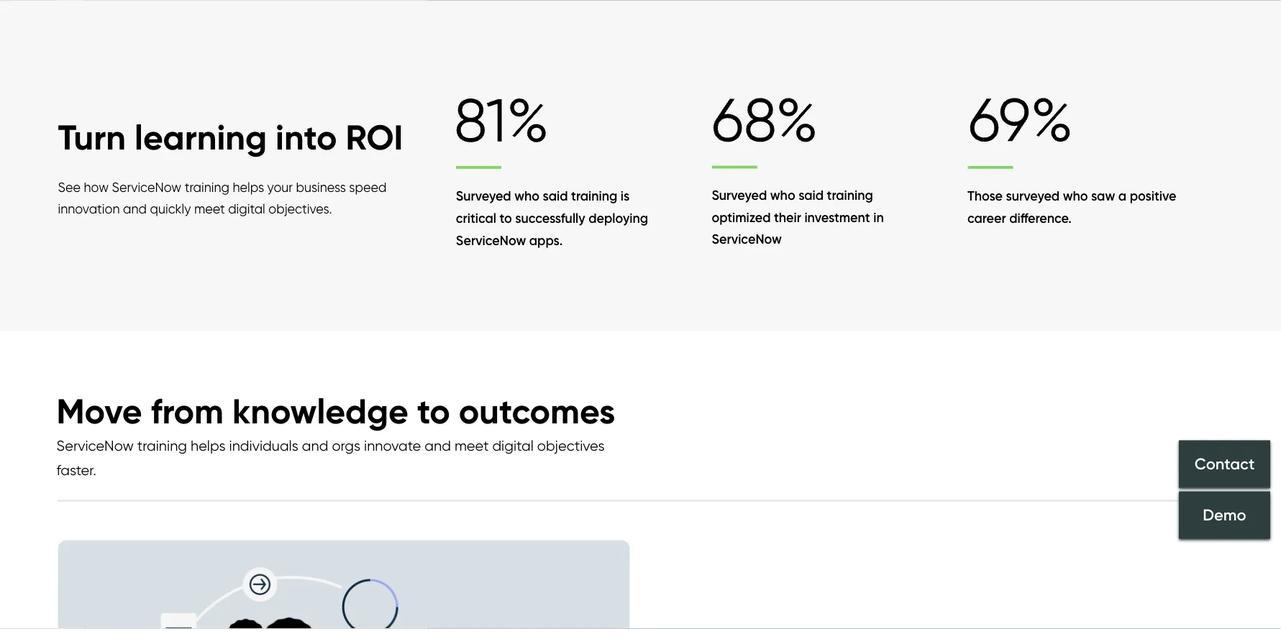 Task type: locate. For each thing, give the bounding box(es) containing it.
0 horizontal spatial said
[[543, 188, 568, 204]]

said up the their
[[799, 187, 824, 203]]

said for investment
[[799, 187, 824, 203]]

training up investment
[[827, 187, 874, 203]]

difference.
[[1010, 210, 1072, 226]]

innovation
[[58, 202, 120, 217]]

surveyed who said training optimized their investment in servicenow link
[[712, 82, 968, 255]]

training left the is
[[571, 188, 618, 204]]

0 horizontal spatial who
[[515, 188, 540, 204]]

who
[[771, 187, 796, 203], [515, 188, 540, 204], [1063, 188, 1088, 204]]

servicenow up faster.
[[56, 438, 134, 455]]

1 horizontal spatial digital
[[493, 438, 534, 455]]

1 horizontal spatial who
[[771, 187, 796, 203]]

meet inside move from knowledge to outcomes servicenow training helps individuals and orgs innovate and meet digital objectives faster.
[[455, 438, 489, 455]]

1 horizontal spatial to
[[500, 210, 512, 226]]

from
[[151, 390, 224, 433]]

1 vertical spatial digital
[[493, 438, 534, 455]]

said inside 'surveyed who said training is critical to successfully deploying servicenow apps.'
[[543, 188, 568, 204]]

helps down from
[[191, 438, 226, 455]]

said inside surveyed who said training optimized their investment in servicenow
[[799, 187, 824, 203]]

helps
[[233, 180, 264, 195], [191, 438, 226, 455]]

critical
[[456, 210, 497, 226]]

surveyed up 'optimized'
[[712, 187, 767, 203]]

training up quickly
[[185, 180, 229, 195]]

surveyed up critical
[[456, 188, 511, 204]]

2 horizontal spatial and
[[425, 438, 451, 455]]

0 horizontal spatial and
[[123, 202, 147, 217]]

1 vertical spatial to
[[417, 390, 450, 433]]

who inside 'surveyed who said training is critical to successfully deploying servicenow apps.'
[[515, 188, 540, 204]]

and inside "see how servicenow training helps your business speed innovation and quickly meet digital objectives."
[[123, 202, 147, 217]]

helps inside "see how servicenow training helps your business speed innovation and quickly meet digital objectives."
[[233, 180, 264, 195]]

0 horizontal spatial surveyed
[[456, 188, 511, 204]]

0 vertical spatial to
[[500, 210, 512, 226]]

said
[[799, 187, 824, 203], [543, 188, 568, 204]]

who up the their
[[771, 187, 796, 203]]

digital
[[228, 202, 265, 217], [493, 438, 534, 455]]

who inside those surveyed who saw a positive career difference.
[[1063, 188, 1088, 204]]

demo link
[[1179, 492, 1271, 539]]

0 horizontal spatial helps
[[191, 438, 226, 455]]

1 vertical spatial meet
[[455, 438, 489, 455]]

0 vertical spatial digital
[[228, 202, 265, 217]]

is
[[621, 188, 630, 204]]

meet
[[194, 202, 225, 217], [455, 438, 489, 455]]

and
[[123, 202, 147, 217], [302, 438, 328, 455], [425, 438, 451, 455]]

1 vertical spatial helps
[[191, 438, 226, 455]]

innovate
[[364, 438, 421, 455]]

surveyed inside 'surveyed who said training is critical to successfully deploying servicenow apps.'
[[456, 188, 511, 204]]

training for is
[[571, 188, 618, 204]]

1 horizontal spatial said
[[799, 187, 824, 203]]

digital left objectives.
[[228, 202, 265, 217]]

servicenow down critical
[[456, 232, 526, 248]]

1 horizontal spatial surveyed
[[712, 187, 767, 203]]

0 vertical spatial meet
[[194, 202, 225, 217]]

0 horizontal spatial digital
[[228, 202, 265, 217]]

demo
[[1203, 506, 1247, 525]]

to inside move from knowledge to outcomes servicenow training helps individuals and orgs innovate and meet digital objectives faster.
[[417, 390, 450, 433]]

who for investment
[[771, 187, 796, 203]]

surveyed
[[1006, 188, 1060, 204]]

apps.
[[529, 232, 563, 248]]

1 horizontal spatial helps
[[233, 180, 264, 195]]

training inside surveyed who said training optimized their investment in servicenow
[[827, 187, 874, 203]]

see how servicenow training helps your business speed innovation and quickly meet digital objectives.
[[58, 180, 387, 217]]

to up innovate
[[417, 390, 450, 433]]

servicenow up quickly
[[112, 180, 181, 195]]

training inside "see how servicenow training helps your business speed innovation and quickly meet digital objectives."
[[185, 180, 229, 195]]

digital inside move from knowledge to outcomes servicenow training helps individuals and orgs innovate and meet digital objectives faster.
[[493, 438, 534, 455]]

1 horizontal spatial meet
[[455, 438, 489, 455]]

and right innovate
[[425, 438, 451, 455]]

and left orgs
[[302, 438, 328, 455]]

those surveyed who saw a positive career difference.
[[968, 188, 1177, 226]]

positive
[[1130, 188, 1177, 204]]

and for servicenow
[[123, 202, 147, 217]]

servicenow inside 'surveyed who said training is critical to successfully deploying servicenow apps.'
[[456, 232, 526, 248]]

who inside surveyed who said training optimized their investment in servicenow
[[771, 187, 796, 203]]

0 horizontal spatial to
[[417, 390, 450, 433]]

training inside 'surveyed who said training is critical to successfully deploying servicenow apps.'
[[571, 188, 618, 204]]

0 horizontal spatial meet
[[194, 202, 225, 217]]

digital down the outcomes
[[493, 438, 534, 455]]

knowledge
[[232, 390, 409, 433]]

training down from
[[137, 438, 187, 455]]

servicenow down 'optimized'
[[712, 231, 782, 247]]

career
[[968, 210, 1007, 226]]

who up successfully
[[515, 188, 540, 204]]

helps left your
[[233, 180, 264, 195]]

2 horizontal spatial who
[[1063, 188, 1088, 204]]

and left quickly
[[123, 202, 147, 217]]

training
[[185, 180, 229, 195], [827, 187, 874, 203], [571, 188, 618, 204], [137, 438, 187, 455]]

to right critical
[[500, 210, 512, 226]]

0 vertical spatial helps
[[233, 180, 264, 195]]

surveyed
[[712, 187, 767, 203], [456, 188, 511, 204]]

surveyed who said training optimized their investment in servicenow
[[712, 187, 884, 247]]

surveyed who said training is critical to successfully deploying servicenow apps.
[[456, 188, 648, 248]]

who left saw
[[1063, 188, 1088, 204]]

to
[[500, 210, 512, 226], [417, 390, 450, 433]]

1 horizontal spatial and
[[302, 438, 328, 455]]

surveyed for surveyed who said training optimized their investment in servicenow
[[712, 187, 767, 203]]

training for helps
[[185, 180, 229, 195]]

servicenow
[[112, 180, 181, 195], [712, 231, 782, 247], [456, 232, 526, 248], [56, 438, 134, 455]]

said up successfully
[[543, 188, 568, 204]]

surveyed inside surveyed who said training optimized their investment in servicenow
[[712, 187, 767, 203]]



Task type: vqa. For each thing, say whether or not it's contained in the screenshot.
helps inside the See how ServiceNow training helps your business speed innovation and quickly meet digital objectives.
yes



Task type: describe. For each thing, give the bounding box(es) containing it.
objectives.
[[269, 202, 332, 217]]

contact
[[1195, 454, 1255, 474]]

who for to
[[515, 188, 540, 204]]

surveyed for surveyed who said training is critical to successfully deploying servicenow apps.
[[456, 188, 511, 204]]

those surveyed who saw a positive career difference. link
[[968, 82, 1224, 234]]

into
[[276, 116, 337, 159]]

saw
[[1092, 188, 1116, 204]]

servicenow inside "see how servicenow training helps your business speed innovation and quickly meet digital objectives."
[[112, 180, 181, 195]]

roi
[[346, 116, 403, 159]]

training for optimized
[[827, 187, 874, 203]]

turn learning into roi
[[58, 116, 403, 159]]

business
[[296, 180, 346, 195]]

a
[[1119, 188, 1127, 204]]

move
[[56, 390, 142, 433]]

speed
[[349, 180, 387, 195]]

servicenow inside move from knowledge to outcomes servicenow training helps individuals and orgs innovate and meet digital objectives faster.
[[56, 438, 134, 455]]

learning
[[135, 116, 267, 159]]

outcomes
[[459, 390, 615, 433]]

turn
[[58, 116, 126, 159]]

how
[[84, 180, 109, 195]]

faster.
[[56, 462, 96, 479]]

training inside move from knowledge to outcomes servicenow training helps individuals and orgs innovate and meet digital objectives faster.
[[137, 438, 187, 455]]

helps inside move from knowledge to outcomes servicenow training helps individuals and orgs innovate and meet digital objectives faster.
[[191, 438, 226, 455]]

their
[[774, 209, 802, 225]]

said for to
[[543, 188, 568, 204]]

orgs
[[332, 438, 361, 455]]

meet inside "see how servicenow training helps your business speed innovation and quickly meet digital objectives."
[[194, 202, 225, 217]]

contact link
[[1179, 441, 1271, 488]]

surveyed who said training is critical to successfully deploying servicenow apps. link
[[456, 82, 712, 256]]

deploying
[[589, 210, 648, 226]]

optimized
[[712, 209, 771, 225]]

those
[[968, 188, 1003, 204]]

in
[[874, 209, 884, 225]]

digital inside "see how servicenow training helps your business speed innovation and quickly meet digital objectives."
[[228, 202, 265, 217]]

move from knowledge to outcomes servicenow training helps individuals and orgs innovate and meet digital objectives faster.
[[56, 390, 615, 479]]

investment
[[805, 209, 871, 225]]

servicenow inside surveyed who said training optimized their investment in servicenow
[[712, 231, 782, 247]]

and for knowledge
[[302, 438, 328, 455]]

quickly
[[150, 202, 191, 217]]

successfully
[[515, 210, 586, 226]]

your
[[267, 180, 293, 195]]

individuals
[[229, 438, 299, 455]]

objectives
[[537, 438, 605, 455]]

to inside 'surveyed who said training is critical to successfully deploying servicenow apps.'
[[500, 210, 512, 226]]

see
[[58, 180, 81, 195]]



